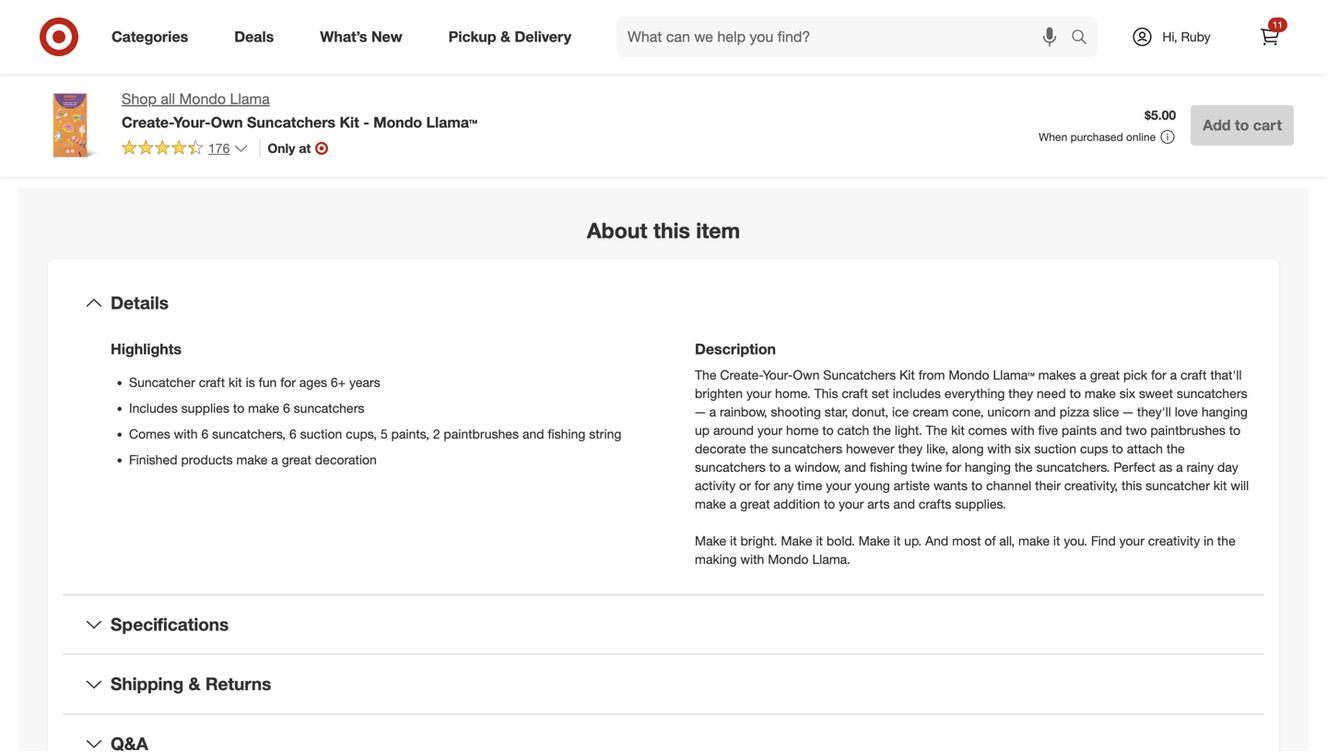 Task type: vqa. For each thing, say whether or not it's contained in the screenshot.
Collections
no



Task type: describe. For each thing, give the bounding box(es) containing it.
along
[[952, 440, 984, 457]]

own inside the create-your-own suncatchers kit from mondo llama™ makes a great pick for a craft that'll brighten your home. this craft set includes everything they need to make six sweet suncatchers — a rainbow, shooting star, donut, ice cream cone, unicorn and pizza slice — they'll love hanging up around your home to catch the light. the kit comes with five paints and two paintbrushes to decorate the suncatchers however they like, along with six suction cups to attach the suncatchers to a window, and fishing twine for hanging the suncatchers. perfect as a rainy day activity or for any time your young artiste wants to channel their creativity, this suncatcher kit will make a great addition to your arts and crafts supplies.
[[793, 367, 820, 383]]

make up slice
[[1085, 385, 1116, 401]]

to up pizza in the right of the page
[[1070, 385, 1081, 401]]

2 horizontal spatial craft
[[1181, 367, 1207, 383]]

rainbow,
[[720, 404, 767, 420]]

new
[[371, 28, 402, 46]]

create- inside shop all mondo llama create-your-own suncatchers kit - mondo llama™
[[122, 113, 173, 131]]

to up 'any'
[[769, 459, 781, 475]]

and down slice
[[1101, 422, 1122, 438]]

deals
[[234, 28, 274, 46]]

show more images button
[[262, 133, 413, 174]]

What can we help you find? suggestions appear below search field
[[617, 17, 1076, 57]]

176
[[208, 140, 230, 156]]

purchased
[[1071, 130, 1123, 144]]

specifications button
[[63, 595, 1265, 654]]

includes supplies to make 6 suncatchers
[[129, 400, 364, 416]]

a right as
[[1176, 459, 1183, 475]]

& for shipping
[[189, 673, 201, 695]]

the up channel
[[1015, 459, 1033, 475]]

shop all mondo llama create-your-own suncatchers kit - mondo llama™
[[122, 90, 478, 131]]

1 vertical spatial kit
[[951, 422, 965, 438]]

products
[[181, 451, 233, 468]]

however
[[846, 440, 895, 457]]

show
[[274, 144, 311, 162]]

your down shooting
[[758, 422, 783, 438]]

sweet
[[1139, 385, 1173, 401]]

llama™ inside the create-your-own suncatchers kit from mondo llama™ makes a great pick for a craft that'll brighten your home. this craft set includes everything they need to make six sweet suncatchers — a rainbow, shooting star, donut, ice cream cone, unicorn and pizza slice — they'll love hanging up around your home to catch the light. the kit comes with five paints and two paintbrushes to decorate the suncatchers however they like, along with six suction cups to attach the suncatchers to a window, and fishing twine for hanging the suncatchers. perfect as a rainy day activity or for any time your young artiste wants to channel their creativity, this suncatcher kit will make a great addition to your arts and crafts supplies.
[[993, 367, 1035, 383]]

1 horizontal spatial hanging
[[1202, 404, 1248, 420]]

comes
[[968, 422, 1007, 438]]

make down the activity
[[695, 496, 726, 512]]

online
[[1126, 130, 1156, 144]]

paints
[[1062, 422, 1097, 438]]

suncatchers.
[[1037, 459, 1110, 475]]

llama
[[230, 90, 270, 108]]

suncatchers,
[[212, 426, 286, 442]]

own inside shop all mondo llama create-your-own suncatchers kit - mondo llama™
[[211, 113, 243, 131]]

cart
[[1253, 116, 1282, 134]]

suncatchers down home
[[772, 440, 843, 457]]

to up suncatchers,
[[233, 400, 244, 416]]

suction inside the create-your-own suncatchers kit from mondo llama™ makes a great pick for a craft that'll brighten your home. this craft set includes everything they need to make six sweet suncatchers — a rainbow, shooting star, donut, ice cream cone, unicorn and pizza slice — they'll love hanging up around your home to catch the light. the kit comes with five paints and two paintbrushes to decorate the suncatchers however they like, along with six suction cups to attach the suncatchers to a window, and fishing twine for hanging the suncatchers. perfect as a rainy day activity or for any time your young artiste wants to channel their creativity, this suncatcher kit will make a great addition to your arts and crafts supplies.
[[1035, 440, 1077, 457]]

light.
[[895, 422, 922, 438]]

channel
[[986, 477, 1032, 493]]

with down the supplies
[[174, 426, 198, 442]]

0 horizontal spatial great
[[282, 451, 311, 468]]

2 vertical spatial kit
[[1214, 477, 1227, 493]]

includes
[[129, 400, 178, 416]]

most
[[952, 533, 981, 549]]

description
[[695, 340, 776, 358]]

will
[[1231, 477, 1249, 493]]

6 for make
[[283, 400, 290, 416]]

bright.
[[741, 533, 777, 549]]

1 — from the left
[[695, 404, 706, 420]]

kit inside shop all mondo llama create-your-own suncatchers kit - mondo llama™
[[340, 113, 359, 131]]

hi,
[[1163, 29, 1178, 45]]

0 vertical spatial this
[[653, 218, 690, 244]]

home.
[[775, 385, 811, 401]]

mondo right all
[[179, 90, 226, 108]]

0 vertical spatial six
[[1120, 385, 1136, 401]]

show more images
[[274, 144, 401, 162]]

in
[[1204, 533, 1214, 549]]

to up supplies.
[[971, 477, 983, 493]]

llama.
[[812, 551, 851, 567]]

hi, ruby
[[1163, 29, 1211, 45]]

time
[[798, 477, 823, 493]]

2
[[433, 426, 440, 442]]

cups
[[1080, 440, 1108, 457]]

a down suncatchers,
[[271, 451, 278, 468]]

this inside the create-your-own suncatchers kit from mondo llama™ makes a great pick for a craft that'll brighten your home. this craft set includes everything they need to make six sweet suncatchers — a rainbow, shooting star, donut, ice cream cone, unicorn and pizza slice — they'll love hanging up around your home to catch the light. the kit comes with five paints and two paintbrushes to decorate the suncatchers however they like, along with six suction cups to attach the suncatchers to a window, and fishing twine for hanging the suncatchers. perfect as a rainy day activity or for any time your young artiste wants to channel their creativity, this suncatcher kit will make a great addition to your arts and crafts supplies.
[[1122, 477, 1142, 493]]

for right or
[[755, 477, 770, 493]]

kit inside the create-your-own suncatchers kit from mondo llama™ makes a great pick for a craft that'll brighten your home. this craft set includes everything they need to make six sweet suncatchers — a rainbow, shooting star, donut, ice cream cone, unicorn and pizza slice — they'll love hanging up around your home to catch the light. the kit comes with five paints and two paintbrushes to decorate the suncatchers however they like, along with six suction cups to attach the suncatchers to a window, and fishing twine for hanging the suncatchers. perfect as a rainy day activity or for any time your young artiste wants to channel their creativity, this suncatcher kit will make a great addition to your arts and crafts supplies.
[[900, 367, 915, 383]]

0 vertical spatial the
[[695, 367, 717, 383]]

five
[[1038, 422, 1058, 438]]

from
[[919, 367, 945, 383]]

0 horizontal spatial they
[[898, 440, 923, 457]]

1 vertical spatial six
[[1015, 440, 1031, 457]]

0 vertical spatial fishing
[[548, 426, 586, 442]]

the down around
[[750, 440, 768, 457]]

finished
[[129, 451, 178, 468]]

6 down the supplies
[[201, 426, 209, 442]]

1 make from the left
[[695, 533, 726, 549]]

bold.
[[827, 533, 855, 549]]

0 horizontal spatial suction
[[300, 426, 342, 442]]

pick
[[1124, 367, 1148, 383]]

and left string on the bottom left
[[522, 426, 544, 442]]

around
[[713, 422, 754, 438]]

highlights
[[111, 340, 182, 358]]

add to cart button
[[1191, 105, 1294, 146]]

0 vertical spatial great
[[1090, 367, 1120, 383]]

categories
[[112, 28, 188, 46]]

@mrsbritnibanta
[[374, 74, 462, 88]]

rainy
[[1187, 459, 1214, 475]]

or
[[739, 477, 751, 493]]

unicorn
[[988, 404, 1031, 420]]

0 horizontal spatial kit
[[229, 374, 242, 390]]

suncatchers down decorate
[[695, 459, 766, 475]]

a right makes
[[1080, 367, 1087, 383]]

what's
[[320, 28, 367, 46]]

2 make from the left
[[781, 533, 813, 549]]

is
[[246, 374, 255, 390]]

4 it from the left
[[1053, 533, 1060, 549]]

at
[[299, 140, 311, 156]]

catch
[[837, 422, 869, 438]]

only
[[268, 140, 295, 156]]

make down suncatchers,
[[236, 451, 268, 468]]

suncatchers inside shop all mondo llama create-your-own suncatchers kit - mondo llama™
[[247, 113, 336, 131]]

your inside make it bright. make it bold. make it up. and most of all, make it you. find your creativity in the making with mondo llama.
[[1120, 533, 1145, 549]]

decorate
[[695, 440, 746, 457]]

1 horizontal spatial great
[[740, 496, 770, 512]]

the up the however
[[873, 422, 891, 438]]

donut,
[[852, 404, 889, 420]]

window,
[[795, 459, 841, 475]]

fun
[[259, 374, 277, 390]]

suncatcher
[[129, 374, 195, 390]]

when purchased online
[[1039, 130, 1156, 144]]

mondo right -
[[373, 113, 422, 131]]

2 — from the left
[[1123, 404, 1134, 420]]

mondo inside the create-your-own suncatchers kit from mondo llama™ makes a great pick for a craft that'll brighten your home. this craft set includes everything they need to make six sweet suncatchers — a rainbow, shooting star, donut, ice cream cone, unicorn and pizza slice — they'll love hanging up around your home to catch the light. the kit comes with five paints and two paintbrushes to decorate the suncatchers however they like, along with six suction cups to attach the suncatchers to a window, and fishing twine for hanging the suncatchers. perfect as a rainy day activity or for any time your young artiste wants to channel their creativity, this suncatcher kit will make a great addition to your arts and crafts supplies.
[[949, 367, 990, 383]]

search
[[1063, 30, 1107, 48]]

with inside make it bright. make it bold. make it up. and most of all, make it you. find your creativity in the making with mondo llama.
[[741, 551, 764, 567]]

6 for suncatchers,
[[289, 426, 297, 442]]

the inside make it bright. make it bold. make it up. and most of all, make it you. find your creativity in the making with mondo llama.
[[1217, 533, 1236, 549]]

need
[[1037, 385, 1066, 401]]

slice
[[1093, 404, 1119, 420]]

deals link
[[219, 17, 297, 57]]

suncatchers inside the create-your-own suncatchers kit from mondo llama™ makes a great pick for a craft that'll brighten your home. this craft set includes everything they need to make six sweet suncatchers — a rainbow, shooting star, donut, ice cream cone, unicorn and pizza slice — they'll love hanging up around your home to catch the light. the kit comes with five paints and two paintbrushes to decorate the suncatchers however they like, along with six suction cups to attach the suncatchers to a window, and fishing twine for hanging the suncatchers. perfect as a rainy day activity or for any time your young artiste wants to channel their creativity, this suncatcher kit will make a great addition to your arts and crafts supplies.
[[823, 367, 896, 383]]

for up wants
[[946, 459, 961, 475]]

the create-your-own suncatchers kit from mondo llama™ makes a great pick for a craft that'll brighten your home. this craft set includes everything they need to make six sweet suncatchers — a rainbow, shooting star, donut, ice cream cone, unicorn and pizza slice — they'll love hanging up around your home to catch the light. the kit comes with five paints and two paintbrushes to decorate the suncatchers however they like, along with six suction cups to attach the suncatchers to a window, and fishing twine for hanging the suncatchers. perfect as a rainy day activity or for any time your young artiste wants to channel their creativity, this suncatcher kit will make a great addition to your arts and crafts supplies.
[[695, 367, 1249, 512]]

suncatchers down 6+
[[294, 400, 364, 416]]

item
[[696, 218, 740, 244]]

with down comes at right bottom
[[987, 440, 1011, 457]]

176 link
[[122, 139, 248, 160]]

cream
[[913, 404, 949, 420]]

1 horizontal spatial they
[[1009, 385, 1033, 401]]

years
[[349, 374, 380, 390]]

making
[[695, 551, 737, 567]]

supplies
[[181, 400, 229, 416]]



Task type: locate. For each thing, give the bounding box(es) containing it.
up.
[[904, 533, 922, 549]]

shipping & returns button
[[63, 655, 1265, 714]]

with down "unicorn"
[[1011, 422, 1035, 438]]

0 horizontal spatial the
[[695, 367, 717, 383]]

mondo inside make it bright. make it bold. make it up. and most of all, make it you. find your creativity in the making with mondo llama.
[[768, 551, 809, 567]]

to right cups
[[1112, 440, 1123, 457]]

llama™ up "unicorn"
[[993, 367, 1035, 383]]

your up rainbow,
[[747, 385, 772, 401]]

2 horizontal spatial great
[[1090, 367, 1120, 383]]

shooting
[[771, 404, 821, 420]]

1 vertical spatial this
[[1122, 477, 1142, 493]]

only at
[[268, 140, 311, 156]]

and down the however
[[845, 459, 866, 475]]

2 horizontal spatial kit
[[1214, 477, 1227, 493]]

specifications
[[111, 614, 229, 635]]

and
[[925, 533, 949, 549]]

0 vertical spatial &
[[500, 28, 511, 46]]

what's new
[[320, 28, 402, 46]]

1 horizontal spatial six
[[1120, 385, 1136, 401]]

paints,
[[391, 426, 429, 442]]

create- inside the create-your-own suncatchers kit from mondo llama™ makes a great pick for a craft that'll brighten your home. this craft set includes everything they need to make six sweet suncatchers — a rainbow, shooting star, donut, ice cream cone, unicorn and pizza slice — they'll love hanging up around your home to catch the light. the kit comes with five paints and two paintbrushes to decorate the suncatchers however they like, along with six suction cups to attach the suncatchers to a window, and fishing twine for hanging the suncatchers. perfect as a rainy day activity or for any time your young artiste wants to channel their creativity, this suncatcher kit will make a great addition to your arts and crafts supplies.
[[720, 367, 763, 383]]

craft up the supplies
[[199, 374, 225, 390]]

shop
[[122, 90, 157, 108]]

that'll
[[1211, 367, 1242, 383]]

your
[[747, 385, 772, 401], [758, 422, 783, 438], [826, 477, 851, 493], [839, 496, 864, 512], [1120, 533, 1145, 549]]

0 horizontal spatial craft
[[199, 374, 225, 390]]

1 vertical spatial &
[[189, 673, 201, 695]]

0 horizontal spatial own
[[211, 113, 243, 131]]

llama™ down @mrsbritnibanta
[[426, 113, 478, 131]]

kit left is
[[229, 374, 242, 390]]

0 vertical spatial create-
[[122, 113, 173, 131]]

they'll
[[1137, 404, 1171, 420]]

3 it from the left
[[894, 533, 901, 549]]

6 right suncatchers,
[[289, 426, 297, 442]]

arts
[[868, 496, 890, 512]]

young
[[855, 477, 890, 493]]

1 horizontal spatial own
[[793, 367, 820, 383]]

details button
[[63, 274, 1265, 333]]

1 horizontal spatial kit
[[900, 367, 915, 383]]

great left pick
[[1090, 367, 1120, 383]]

1 vertical spatial create-
[[720, 367, 763, 383]]

cups,
[[346, 426, 377, 442]]

supplies.
[[955, 496, 1006, 512]]

it left bold.
[[816, 533, 823, 549]]

to
[[1235, 116, 1249, 134], [1070, 385, 1081, 401], [233, 400, 244, 416], [822, 422, 834, 438], [1229, 422, 1241, 438], [1112, 440, 1123, 457], [769, 459, 781, 475], [971, 477, 983, 493], [824, 496, 835, 512]]

craft left that'll
[[1181, 367, 1207, 383]]

1 vertical spatial suncatchers
[[823, 367, 896, 383]]

they down light. at the right bottom of page
[[898, 440, 923, 457]]

llama™ inside shop all mondo llama create-your-own suncatchers kit - mondo llama™
[[426, 113, 478, 131]]

the
[[695, 367, 717, 383], [926, 422, 948, 438]]

create- down shop
[[122, 113, 173, 131]]

categories link
[[96, 17, 211, 57]]

a down the activity
[[730, 496, 737, 512]]

love
[[1175, 404, 1198, 420]]

0 horizontal spatial create-
[[122, 113, 173, 131]]

pickup
[[449, 28, 496, 46]]

creativity,
[[1064, 477, 1118, 493]]

attach
[[1127, 440, 1163, 457]]

suncatchers up the 'only at' at left top
[[247, 113, 336, 131]]

11 link
[[1250, 17, 1290, 57]]

11
[[1273, 19, 1283, 30]]

1 vertical spatial great
[[282, 451, 311, 468]]

hanging down along
[[965, 459, 1011, 475]]

about
[[587, 218, 647, 244]]

to inside add to cart button
[[1235, 116, 1249, 134]]

create- down description
[[720, 367, 763, 383]]

suncatchers down that'll
[[1177, 385, 1248, 401]]

make up making
[[695, 533, 726, 549]]

to right the add at top right
[[1235, 116, 1249, 134]]

more
[[315, 144, 349, 162]]

1 vertical spatial fishing
[[870, 459, 908, 475]]

the up like,
[[926, 422, 948, 438]]

advertisement region
[[686, 1, 1294, 139]]

their
[[1035, 477, 1061, 493]]

it up making
[[730, 533, 737, 549]]

0 horizontal spatial make
[[695, 533, 726, 549]]

mondo up everything
[[949, 367, 990, 383]]

your-
[[173, 113, 211, 131], [763, 367, 793, 383]]

make right "all,"
[[1019, 533, 1050, 549]]

find
[[1091, 533, 1116, 549]]

1 horizontal spatial —
[[1123, 404, 1134, 420]]

make down addition
[[781, 533, 813, 549]]

1 horizontal spatial craft
[[842, 385, 868, 401]]

a up sweet
[[1170, 367, 1177, 383]]

-
[[363, 113, 369, 131]]

a up 'any'
[[784, 459, 791, 475]]

this left item
[[653, 218, 690, 244]]

2 it from the left
[[816, 533, 823, 549]]

0 horizontal spatial paintbrushes
[[444, 426, 519, 442]]

3 make from the left
[[859, 533, 890, 549]]

1 horizontal spatial your-
[[763, 367, 793, 383]]

the up as
[[1167, 440, 1185, 457]]

— up up
[[695, 404, 706, 420]]

0 horizontal spatial your-
[[173, 113, 211, 131]]

you.
[[1064, 533, 1088, 549]]

wants
[[934, 477, 968, 493]]

kit up along
[[951, 422, 965, 438]]

0 horizontal spatial suncatchers
[[247, 113, 336, 131]]

brighten
[[695, 385, 743, 401]]

1 vertical spatial llama™
[[993, 367, 1035, 383]]

$5.00
[[1145, 107, 1176, 123]]

0 vertical spatial own
[[211, 113, 243, 131]]

1 horizontal spatial kit
[[951, 422, 965, 438]]

hanging down that'll
[[1202, 404, 1248, 420]]

image of create-your-own suncatchers kit - mondo llama™ image
[[33, 88, 107, 162]]

make inside make it bright. make it bold. make it up. and most of all, make it you. find your creativity in the making with mondo llama.
[[1019, 533, 1050, 549]]

own up home.
[[793, 367, 820, 383]]

& left returns
[[189, 673, 201, 695]]

they
[[1009, 385, 1033, 401], [898, 440, 923, 457]]

& inside dropdown button
[[189, 673, 201, 695]]

great
[[1090, 367, 1120, 383], [282, 451, 311, 468], [740, 496, 770, 512]]

— up two
[[1123, 404, 1134, 420]]

1 vertical spatial they
[[898, 440, 923, 457]]

1 vertical spatial hanging
[[965, 459, 1011, 475]]

great left "decoration"
[[282, 451, 311, 468]]

1 horizontal spatial this
[[1122, 477, 1142, 493]]

search button
[[1063, 17, 1107, 61]]

to up the day
[[1229, 422, 1241, 438]]

decoration
[[315, 451, 377, 468]]

make
[[695, 533, 726, 549], [781, 533, 813, 549], [859, 533, 890, 549]]

any
[[774, 477, 794, 493]]

your- up home.
[[763, 367, 793, 383]]

your right find
[[1120, 533, 1145, 549]]

1 vertical spatial own
[[793, 367, 820, 383]]

with down bright.
[[741, 551, 764, 567]]

0 horizontal spatial hanging
[[965, 459, 1011, 475]]

1 horizontal spatial paintbrushes
[[1151, 422, 1226, 438]]

the right in
[[1217, 533, 1236, 549]]

ruby
[[1181, 29, 1211, 45]]

0 horizontal spatial this
[[653, 218, 690, 244]]

photo from @mrsbritnibanta, 6 of 8 image
[[345, 0, 642, 118]]

it
[[730, 533, 737, 549], [816, 533, 823, 549], [894, 533, 901, 549], [1053, 533, 1060, 549]]

six down pick
[[1120, 385, 1136, 401]]

1 horizontal spatial the
[[926, 422, 948, 438]]

about this item
[[587, 218, 740, 244]]

2 vertical spatial great
[[740, 496, 770, 512]]

this down perfect
[[1122, 477, 1142, 493]]

perfect
[[1114, 459, 1156, 475]]

six
[[1120, 385, 1136, 401], [1015, 440, 1031, 457]]

creativity
[[1148, 533, 1200, 549]]

0 horizontal spatial llama™
[[426, 113, 478, 131]]

0 vertical spatial hanging
[[1202, 404, 1248, 420]]

suction up "decoration"
[[300, 426, 342, 442]]

1 it from the left
[[730, 533, 737, 549]]

0 horizontal spatial —
[[695, 404, 706, 420]]

0 vertical spatial kit
[[340, 113, 359, 131]]

to down star,
[[822, 422, 834, 438]]

for right fun
[[280, 374, 296, 390]]

5
[[381, 426, 388, 442]]

everything
[[945, 385, 1005, 401]]

and up five on the right of the page
[[1034, 404, 1056, 420]]

0 horizontal spatial six
[[1015, 440, 1031, 457]]

0 horizontal spatial kit
[[340, 113, 359, 131]]

kit left 'will'
[[1214, 477, 1227, 493]]

0 vertical spatial llama™
[[426, 113, 478, 131]]

your- inside the create-your-own suncatchers kit from mondo llama™ makes a great pick for a craft that'll brighten your home. this craft set includes everything they need to make six sweet suncatchers — a rainbow, shooting star, donut, ice cream cone, unicorn and pizza slice — they'll love hanging up around your home to catch the light. the kit comes with five paints and two paintbrushes to decorate the suncatchers however they like, along with six suction cups to attach the suncatchers to a window, and fishing twine for hanging the suncatchers. perfect as a rainy day activity or for any time your young artiste wants to channel their creativity, this suncatcher kit will make a great addition to your arts and crafts supplies.
[[763, 367, 793, 383]]

pickup & delivery link
[[433, 17, 595, 57]]

twine
[[911, 459, 942, 475]]

shipping & returns
[[111, 673, 271, 695]]

your- inside shop all mondo llama create-your-own suncatchers kit - mondo llama™
[[173, 113, 211, 131]]

like,
[[927, 440, 949, 457]]

shipping
[[111, 673, 184, 695]]

6+
[[331, 374, 346, 390]]

1 horizontal spatial &
[[500, 28, 511, 46]]

create-your-own suncatchers kit - mondo llama&#8482;, 5 of 8 image
[[33, 0, 330, 118]]

& for pickup
[[500, 28, 511, 46]]

fishing inside the create-your-own suncatchers kit from mondo llama™ makes a great pick for a craft that'll brighten your home. this craft set includes everything they need to make six sweet suncatchers — a rainbow, shooting star, donut, ice cream cone, unicorn and pizza slice — they'll love hanging up around your home to catch the light. the kit comes with five paints and two paintbrushes to decorate the suncatchers however they like, along with six suction cups to attach the suncatchers to a window, and fishing twine for hanging the suncatchers. perfect as a rainy day activity or for any time your young artiste wants to channel their creativity, this suncatcher kit will make a great addition to your arts and crafts supplies.
[[870, 459, 908, 475]]

6 down suncatcher craft kit is fun for ages 6+ years
[[283, 400, 290, 416]]

1 horizontal spatial suncatchers
[[823, 367, 896, 383]]

1 horizontal spatial suction
[[1035, 440, 1077, 457]]

great down or
[[740, 496, 770, 512]]

your left arts
[[839, 496, 864, 512]]

1 horizontal spatial create-
[[720, 367, 763, 383]]

fishing
[[548, 426, 586, 442], [870, 459, 908, 475]]

1 vertical spatial kit
[[900, 367, 915, 383]]

make it bright. make it bold. make it up. and most of all, make it you. find your creativity in the making with mondo llama.
[[695, 533, 1236, 567]]

1 horizontal spatial make
[[781, 533, 813, 549]]

1 vertical spatial your-
[[763, 367, 793, 383]]

own up "176"
[[211, 113, 243, 131]]

1 horizontal spatial fishing
[[870, 459, 908, 475]]

0 horizontal spatial &
[[189, 673, 201, 695]]

day
[[1218, 459, 1239, 475]]

paintbrushes inside the create-your-own suncatchers kit from mondo llama™ makes a great pick for a craft that'll brighten your home. this craft set includes everything they need to make six sweet suncatchers — a rainbow, shooting star, donut, ice cream cone, unicorn and pizza slice — they'll love hanging up around your home to catch the light. the kit comes with five paints and two paintbrushes to decorate the suncatchers however they like, along with six suction cups to attach the suncatchers to a window, and fishing twine for hanging the suncatchers. perfect as a rainy day activity or for any time your young artiste wants to channel their creativity, this suncatcher kit will make a great addition to your arts and crafts supplies.
[[1151, 422, 1226, 438]]

0 vertical spatial suncatchers
[[247, 113, 336, 131]]

suncatchers up set
[[823, 367, 896, 383]]

details
[[111, 292, 169, 313]]

mondo down bright.
[[768, 551, 809, 567]]

it left up.
[[894, 533, 901, 549]]

craft up donut,
[[842, 385, 868, 401]]

includes
[[893, 385, 941, 401]]

1 vertical spatial the
[[926, 422, 948, 438]]

& right pickup
[[500, 28, 511, 46]]

paintbrushes right 2
[[444, 426, 519, 442]]

addition
[[774, 496, 820, 512]]

paintbrushes
[[1151, 422, 1226, 438], [444, 426, 519, 442]]

fishing left string on the bottom left
[[548, 426, 586, 442]]

suction
[[300, 426, 342, 442], [1035, 440, 1077, 457]]

home
[[786, 422, 819, 438]]

make
[[1085, 385, 1116, 401], [248, 400, 279, 416], [236, 451, 268, 468], [695, 496, 726, 512], [1019, 533, 1050, 549]]

and down the artiste
[[894, 496, 915, 512]]

own
[[211, 113, 243, 131], [793, 367, 820, 383]]

the up brighten
[[695, 367, 717, 383]]

0 vertical spatial they
[[1009, 385, 1033, 401]]

your down window,
[[826, 477, 851, 493]]

it left you.
[[1053, 533, 1060, 549]]

to right addition
[[824, 496, 835, 512]]

1 horizontal spatial llama™
[[993, 367, 1035, 383]]

suction down five on the right of the page
[[1035, 440, 1077, 457]]

kit left -
[[340, 113, 359, 131]]

a down brighten
[[709, 404, 716, 420]]

they up "unicorn"
[[1009, 385, 1033, 401]]

0 vertical spatial your-
[[173, 113, 211, 131]]

all
[[161, 90, 175, 108]]

—
[[695, 404, 706, 420], [1123, 404, 1134, 420]]

llama™
[[426, 113, 478, 131], [993, 367, 1035, 383]]

kit up includes on the right of the page
[[900, 367, 915, 383]]

image gallery element
[[33, 0, 642, 174]]

pizza
[[1060, 404, 1090, 420]]

0 vertical spatial kit
[[229, 374, 242, 390]]

makes
[[1038, 367, 1076, 383]]

paintbrushes down love
[[1151, 422, 1226, 438]]

make down fun
[[248, 400, 279, 416]]

2 horizontal spatial make
[[859, 533, 890, 549]]

0 horizontal spatial fishing
[[548, 426, 586, 442]]

fishing up young
[[870, 459, 908, 475]]

for up sweet
[[1151, 367, 1167, 383]]

as
[[1159, 459, 1173, 475]]

suncatcher craft kit is fun for ages 6+ years
[[129, 374, 380, 390]]

your- up 176 link
[[173, 113, 211, 131]]

make right bold.
[[859, 533, 890, 549]]

artiste
[[894, 477, 930, 493]]



